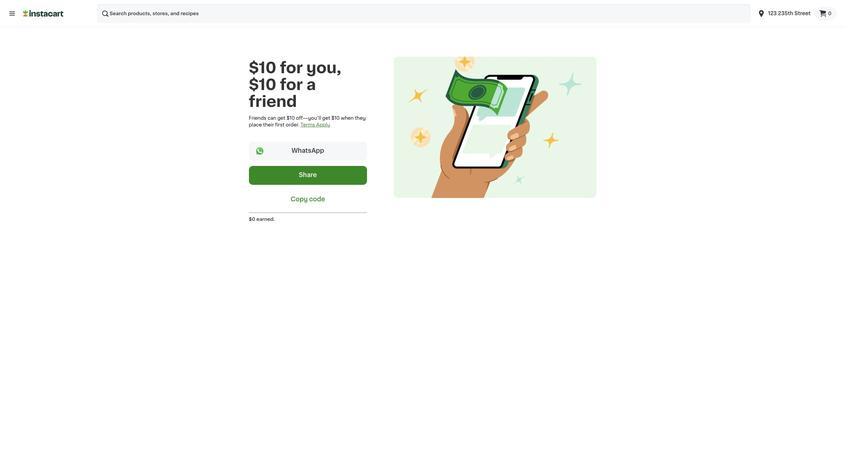 Task type: locate. For each thing, give the bounding box(es) containing it.
earned.
[[257, 217, 275, 222]]

first
[[275, 123, 285, 127]]

2 for from the top
[[280, 77, 303, 92]]

1 horizontal spatial get
[[323, 116, 331, 121]]

street
[[795, 11, 811, 16]]

for left you,
[[280, 60, 303, 75]]

0
[[829, 11, 832, 16]]

apply
[[317, 123, 330, 127]]

$10
[[249, 60, 277, 75], [249, 77, 277, 92], [287, 116, 295, 121], [332, 116, 340, 121]]

get
[[278, 116, 286, 121], [323, 116, 331, 121]]

get up apply
[[323, 116, 331, 121]]

you,
[[307, 60, 342, 75]]

code
[[309, 197, 325, 203]]

None search field
[[97, 4, 751, 23]]

when
[[341, 116, 354, 121]]

for left a
[[280, 77, 303, 92]]

terms apply link
[[301, 123, 330, 127]]

123 235th street button
[[754, 4, 815, 23], [758, 4, 811, 23]]

copy code
[[291, 197, 325, 203]]

$0
[[249, 217, 255, 222]]

0 vertical spatial for
[[280, 60, 303, 75]]

get up 'first'
[[278, 116, 286, 121]]

off—you'll
[[296, 116, 321, 121]]

1 vertical spatial for
[[280, 77, 303, 92]]

1 123 235th street button from the left
[[754, 4, 815, 23]]

for
[[280, 60, 303, 75], [280, 77, 303, 92]]

copy
[[291, 197, 308, 203]]

whatsapp link
[[249, 142, 367, 161]]

order.
[[286, 123, 300, 127]]

1 for from the top
[[280, 60, 303, 75]]

1 get from the left
[[278, 116, 286, 121]]

instacart logo image
[[23, 9, 63, 18]]

place
[[249, 123, 262, 127]]

0 horizontal spatial get
[[278, 116, 286, 121]]



Task type: vqa. For each thing, say whether or not it's contained in the screenshot.
first
yes



Task type: describe. For each thing, give the bounding box(es) containing it.
$10 for you, $10 for a friend
[[249, 60, 342, 109]]

can
[[268, 116, 277, 121]]

whatsapp
[[292, 148, 324, 154]]

friends can get $10 off—you'll get $10 when they place their first order.
[[249, 116, 366, 127]]

share button
[[249, 166, 367, 185]]

2 get from the left
[[323, 116, 331, 121]]

terms apply
[[301, 123, 330, 127]]

0 button
[[815, 7, 838, 20]]

a
[[307, 77, 316, 92]]

$0 earned.
[[249, 217, 275, 222]]

they
[[355, 116, 366, 121]]

terms
[[301, 123, 315, 127]]

123 235th street
[[769, 11, 811, 16]]

friend
[[249, 94, 297, 109]]

their
[[263, 123, 274, 127]]

copy code button
[[249, 190, 367, 207]]

friends
[[249, 116, 267, 121]]

2 123 235th street button from the left
[[758, 4, 811, 23]]

Search field
[[97, 4, 751, 23]]

share
[[299, 172, 317, 178]]

235th
[[779, 11, 794, 16]]

123
[[769, 11, 778, 16]]



